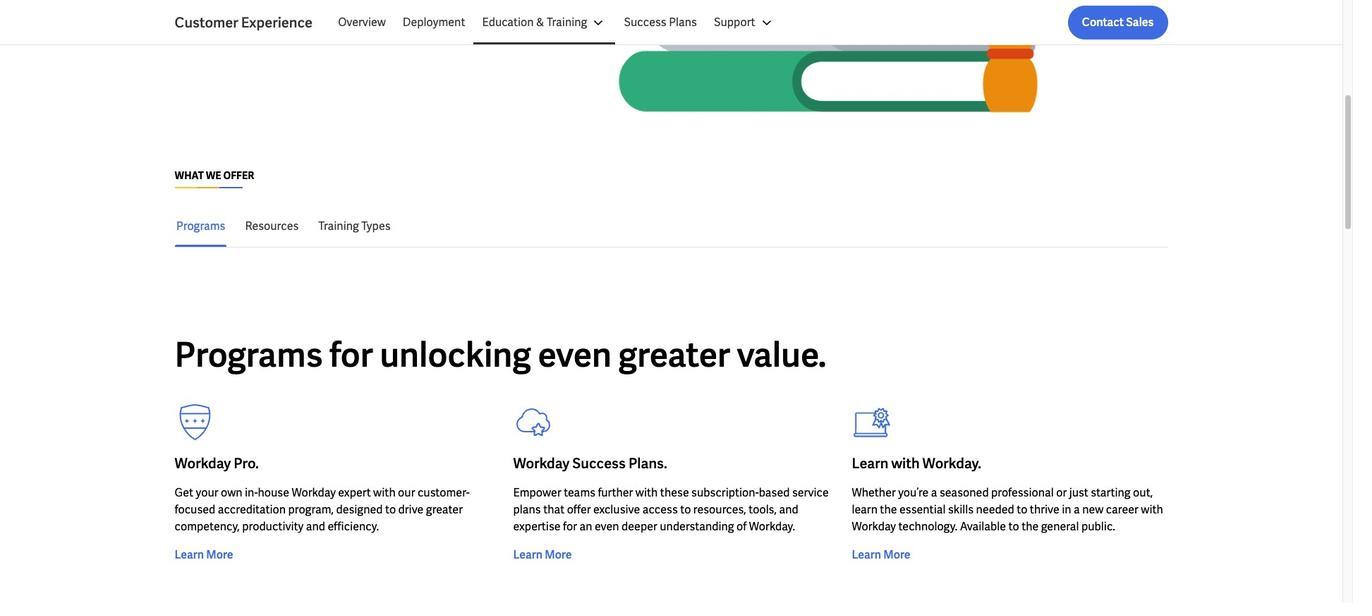 Task type: locate. For each thing, give the bounding box(es) containing it.
1 vertical spatial workday.
[[749, 519, 795, 534]]

0 horizontal spatial a
[[931, 485, 937, 500]]

tools,
[[749, 502, 777, 517]]

training types
[[318, 218, 390, 233]]

and down program,
[[306, 519, 325, 534]]

programs for programs for unlocking even greater value.
[[175, 333, 323, 377]]

a
[[931, 485, 937, 500], [1074, 502, 1080, 517]]

list
[[330, 6, 1168, 40]]

0 vertical spatial for
[[329, 333, 373, 377]]

training right &
[[547, 15, 587, 30]]

the down whether
[[880, 502, 897, 517]]

success inside list
[[624, 15, 667, 30]]

contact
[[1082, 15, 1124, 30]]

success
[[624, 15, 667, 30], [572, 454, 626, 473]]

workday up "empower" at bottom
[[513, 454, 570, 473]]

support
[[714, 15, 755, 30]]

0 horizontal spatial greater
[[426, 502, 463, 517]]

get your own in-house workday expert with our customer- focused accreditation program, designed to drive greater competency, productivity and efficiency.
[[175, 485, 470, 534]]

0 horizontal spatial for
[[329, 333, 373, 377]]

0 vertical spatial success
[[624, 15, 667, 30]]

the
[[880, 502, 897, 517], [1022, 519, 1039, 534]]

and
[[779, 502, 798, 517], [306, 519, 325, 534]]

0 vertical spatial training
[[547, 15, 587, 30]]

out,
[[1133, 485, 1153, 500]]

for
[[329, 333, 373, 377], [563, 519, 577, 534]]

types
[[361, 218, 390, 233]]

1 vertical spatial and
[[306, 519, 325, 534]]

you're
[[898, 485, 929, 500]]

to down "these"
[[680, 502, 691, 517]]

1 horizontal spatial the
[[1022, 519, 1039, 534]]

even inside empower teams further with these subscription-based service plans that offer exclusive access to resources, tools, and expertise for an even deeper understanding of workday.
[[595, 519, 619, 534]]

empower teams further with these subscription-based service plans that offer exclusive access to resources, tools, and expertise for an even deeper understanding of workday.
[[513, 485, 829, 534]]

new
[[1082, 502, 1104, 517]]

our
[[398, 485, 415, 500]]

success up further
[[572, 454, 626, 473]]

0 vertical spatial workday.
[[923, 454, 981, 473]]

further
[[598, 485, 633, 500]]

deployment link
[[394, 6, 474, 40]]

learn for workday success plans.
[[513, 547, 543, 562]]

what
[[175, 169, 204, 182]]

0 vertical spatial a
[[931, 485, 937, 500]]

1 horizontal spatial training
[[547, 15, 587, 30]]

learn down competency,
[[175, 547, 204, 562]]

1 horizontal spatial workday.
[[923, 454, 981, 473]]

to inside empower teams further with these subscription-based service plans that offer exclusive access to resources, tools, and expertise for an even deeper understanding of workday.
[[680, 502, 691, 517]]

workday. down tools,
[[749, 519, 795, 534]]

learn more link
[[175, 26, 256, 43], [175, 547, 233, 564], [513, 547, 572, 564], [852, 547, 911, 564]]

learn down the 'expertise'
[[513, 547, 543, 562]]

workday up the "your"
[[175, 454, 231, 473]]

workday down "learn"
[[852, 519, 896, 534]]

program,
[[288, 502, 334, 517]]

to left drive
[[385, 502, 396, 517]]

more
[[229, 27, 256, 42], [206, 547, 233, 562], [545, 547, 572, 562], [883, 547, 911, 562]]

list containing overview
[[330, 6, 1168, 40]]

overview link
[[330, 6, 394, 40]]

0 horizontal spatial workday.
[[749, 519, 795, 534]]

people sitting on books learning. image
[[513, 0, 1168, 146]]

education & training button
[[474, 6, 616, 40]]

with up you're
[[891, 454, 920, 473]]

access
[[643, 502, 678, 517]]

1 vertical spatial even
[[595, 519, 619, 534]]

an
[[580, 519, 592, 534]]

workday up program,
[[292, 485, 336, 500]]

the down thrive
[[1022, 519, 1039, 534]]

&
[[536, 15, 544, 30]]

these
[[660, 485, 689, 500]]

greater
[[618, 333, 730, 377], [426, 502, 463, 517]]

starting
[[1091, 485, 1131, 500]]

workday inside get your own in-house workday expert with our customer- focused accreditation program, designed to drive greater competency, productivity and efficiency.
[[292, 485, 336, 500]]

0 horizontal spatial training
[[318, 218, 359, 233]]

whether
[[852, 485, 896, 500]]

workday. up seasoned
[[923, 454, 981, 473]]

1 horizontal spatial greater
[[618, 333, 730, 377]]

to down the professional
[[1017, 502, 1028, 517]]

learn
[[852, 502, 878, 517]]

1 vertical spatial programs
[[175, 333, 323, 377]]

learn
[[197, 27, 227, 42], [852, 454, 889, 473], [175, 547, 204, 562], [513, 547, 543, 562], [852, 547, 881, 562]]

to inside get your own in-house workday expert with our customer- focused accreditation program, designed to drive greater competency, productivity and efficiency.
[[385, 502, 396, 517]]

0 vertical spatial programs
[[176, 218, 225, 233]]

1 horizontal spatial a
[[1074, 502, 1080, 517]]

greater inside get your own in-house workday expert with our customer- focused accreditation program, designed to drive greater competency, productivity and efficiency.
[[426, 502, 463, 517]]

designed
[[336, 502, 383, 517]]

programs inside tab
[[176, 218, 225, 233]]

with
[[891, 454, 920, 473], [373, 485, 396, 500], [636, 485, 658, 500], [1141, 502, 1163, 517]]

a right in at the right
[[1074, 502, 1080, 517]]

plans
[[669, 15, 697, 30]]

menu containing overview
[[330, 6, 784, 40]]

public.
[[1082, 519, 1115, 534]]

tab list
[[175, 205, 1168, 247]]

programs
[[176, 218, 225, 233], [175, 333, 323, 377]]

1 horizontal spatial for
[[563, 519, 577, 534]]

offer
[[567, 502, 591, 517]]

with left our
[[373, 485, 396, 500]]

deeper
[[622, 519, 657, 534]]

workday.
[[923, 454, 981, 473], [749, 519, 795, 534]]

1 vertical spatial training
[[318, 218, 359, 233]]

we
[[206, 169, 221, 182]]

customer-
[[418, 485, 470, 500]]

with inside get your own in-house workday expert with our customer- focused accreditation program, designed to drive greater competency, productivity and efficiency.
[[373, 485, 396, 500]]

training
[[547, 15, 587, 30], [318, 218, 359, 233]]

learn down "learn"
[[852, 547, 881, 562]]

workday. inside empower teams further with these subscription-based service plans that offer exclusive access to resources, tools, and expertise for an even deeper understanding of workday.
[[749, 519, 795, 534]]

1 vertical spatial for
[[563, 519, 577, 534]]

in-
[[245, 485, 258, 500]]

that
[[543, 502, 565, 517]]

1 horizontal spatial and
[[779, 502, 798, 517]]

0 vertical spatial the
[[880, 502, 897, 517]]

and down based
[[779, 502, 798, 517]]

learn left experience
[[197, 27, 227, 42]]

1 vertical spatial greater
[[426, 502, 463, 517]]

even
[[538, 333, 612, 377], [595, 519, 619, 534]]

or
[[1056, 485, 1067, 500]]

resources
[[245, 218, 298, 233]]

to
[[385, 502, 396, 517], [680, 502, 691, 517], [1017, 502, 1028, 517], [1009, 519, 1019, 534]]

menu
[[330, 6, 784, 40]]

with down out,
[[1141, 502, 1163, 517]]

0 vertical spatial greater
[[618, 333, 730, 377]]

training inside tab list
[[318, 218, 359, 233]]

success plans
[[624, 15, 697, 30]]

contact sales
[[1082, 15, 1154, 30]]

expert
[[338, 485, 371, 500]]

and inside empower teams further with these subscription-based service plans that offer exclusive access to resources, tools, and expertise for an even deeper understanding of workday.
[[779, 502, 798, 517]]

0 horizontal spatial and
[[306, 519, 325, 534]]

education & training
[[482, 15, 587, 30]]

success left plans
[[624, 15, 667, 30]]

0 vertical spatial and
[[779, 502, 798, 517]]

learn more
[[197, 27, 256, 42], [175, 547, 233, 562], [513, 547, 572, 562], [852, 547, 911, 562]]

with up access
[[636, 485, 658, 500]]

professional
[[991, 485, 1054, 500]]

workday success plans.
[[513, 454, 667, 473]]

offer
[[223, 169, 254, 182]]

training left types
[[318, 218, 359, 233]]

a up essential
[[931, 485, 937, 500]]

overview
[[338, 15, 386, 30]]

0 horizontal spatial the
[[880, 502, 897, 517]]



Task type: vqa. For each thing, say whether or not it's contained in the screenshot.
Training Types
yes



Task type: describe. For each thing, give the bounding box(es) containing it.
education
[[482, 15, 534, 30]]

value.
[[737, 333, 827, 377]]

in
[[1062, 502, 1071, 517]]

training inside education & training popup button
[[547, 15, 587, 30]]

support button
[[705, 6, 784, 40]]

learn for learn with workday.
[[852, 547, 881, 562]]

exclusive
[[593, 502, 640, 517]]

service
[[792, 485, 829, 500]]

essential
[[900, 502, 946, 517]]

what we offer
[[175, 169, 254, 182]]

and inside get your own in-house workday expert with our customer- focused accreditation program, designed to drive greater competency, productivity and efficiency.
[[306, 519, 325, 534]]

1 vertical spatial success
[[572, 454, 626, 473]]

plans
[[513, 502, 541, 517]]

to down needed at bottom right
[[1009, 519, 1019, 534]]

success plans link
[[616, 6, 705, 40]]

programs for programs
[[176, 218, 225, 233]]

competency,
[[175, 519, 240, 534]]

technology. available
[[898, 519, 1006, 534]]

learn for workday pro.
[[175, 547, 204, 562]]

unlocking
[[380, 333, 531, 377]]

subscription-
[[691, 485, 759, 500]]

sales
[[1126, 15, 1154, 30]]

learn more link for workday pro.
[[175, 547, 233, 564]]

learn up whether
[[852, 454, 889, 473]]

resources,
[[693, 502, 746, 517]]

whether you're a seasoned professional or just starting out, learn the essential skills needed to thrive in a new career with workday technology. available to the general public.
[[852, 485, 1163, 534]]

0 vertical spatial even
[[538, 333, 612, 377]]

tab list containing programs
[[175, 205, 1168, 247]]

learn more link for learn with workday.
[[852, 547, 911, 564]]

more for learn with workday.
[[883, 547, 911, 562]]

drive
[[398, 502, 424, 517]]

accreditation
[[218, 502, 286, 517]]

learn more for workday pro.
[[175, 547, 233, 562]]

teams
[[564, 485, 596, 500]]

own
[[221, 485, 242, 500]]

customer experience link
[[175, 13, 330, 32]]

learn more link for workday success plans.
[[513, 547, 572, 564]]

house
[[258, 485, 289, 500]]

thrive
[[1030, 502, 1060, 517]]

learn more for workday success plans.
[[513, 547, 572, 562]]

learn more for learn with workday.
[[852, 547, 911, 562]]

empower
[[513, 485, 561, 500]]

plans.
[[629, 454, 667, 473]]

understanding
[[660, 519, 734, 534]]

for inside empower teams further with these subscription-based service plans that offer exclusive access to resources, tools, and expertise for an even deeper understanding of workday.
[[563, 519, 577, 534]]

1 vertical spatial the
[[1022, 519, 1039, 534]]

your
[[196, 485, 218, 500]]

just
[[1069, 485, 1089, 500]]

1 vertical spatial a
[[1074, 502, 1080, 517]]

of
[[737, 519, 747, 534]]

programs for unlocking even greater value.
[[175, 333, 827, 377]]

more for workday success plans.
[[545, 547, 572, 562]]

with inside empower teams further with these subscription-based service plans that offer exclusive access to resources, tools, and expertise for an even deeper understanding of workday.
[[636, 485, 658, 500]]

customer experience
[[175, 13, 313, 32]]

expertise
[[513, 519, 561, 534]]

pro.
[[234, 454, 259, 473]]

deployment
[[403, 15, 465, 30]]

get
[[175, 485, 193, 500]]

more for workday pro.
[[206, 547, 233, 562]]

skills
[[948, 502, 974, 517]]

with inside whether you're a seasoned professional or just starting out, learn the essential skills needed to thrive in a new career with workday technology. available to the general public.
[[1141, 502, 1163, 517]]

efficiency.
[[328, 519, 379, 534]]

customer
[[175, 13, 238, 32]]

needed
[[976, 502, 1014, 517]]

productivity
[[242, 519, 304, 534]]

focused
[[175, 502, 215, 517]]

general
[[1041, 519, 1079, 534]]

workday inside whether you're a seasoned professional or just starting out, learn the essential skills needed to thrive in a new career with workday technology. available to the general public.
[[852, 519, 896, 534]]

workday pro.
[[175, 454, 259, 473]]

programs tab
[[175, 205, 226, 247]]

based
[[759, 485, 790, 500]]

learn with workday.
[[852, 454, 981, 473]]

experience
[[241, 13, 313, 32]]

career
[[1106, 502, 1139, 517]]

contact sales link
[[1068, 6, 1168, 40]]

seasoned
[[940, 485, 989, 500]]



